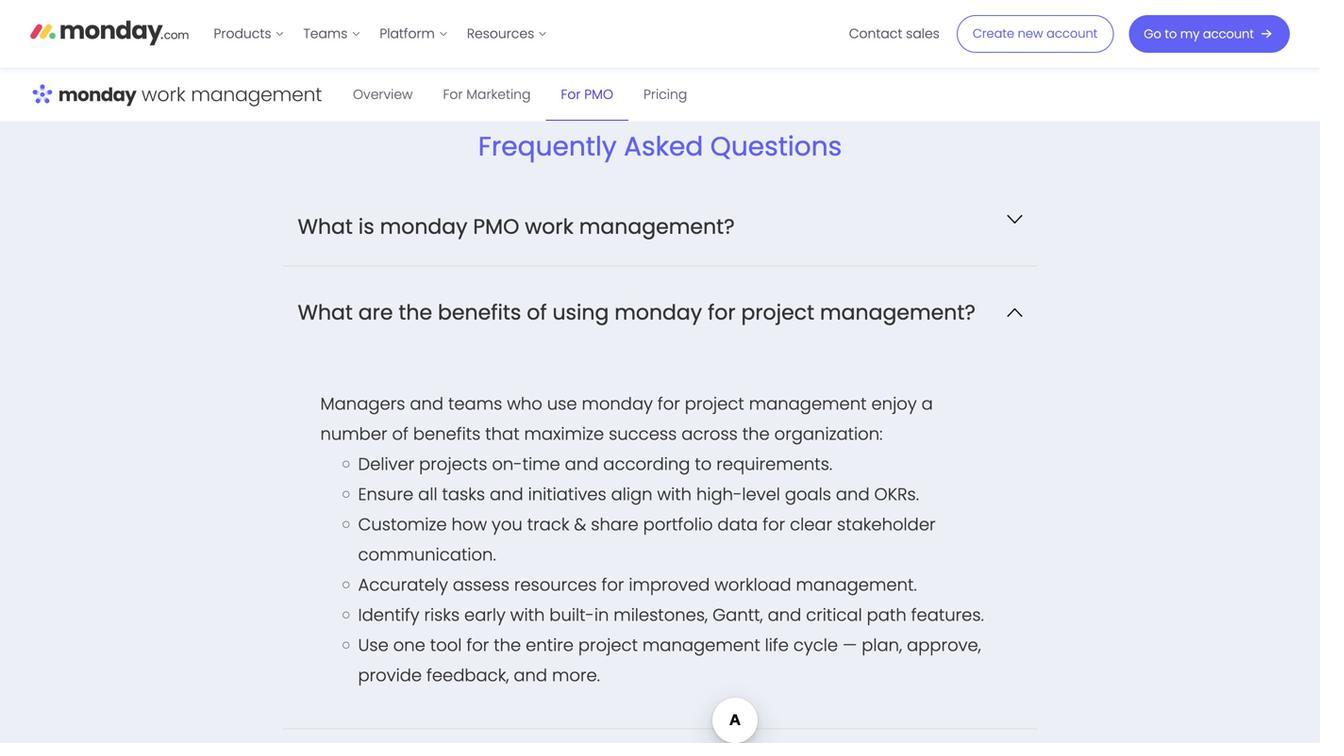 Task type: describe. For each thing, give the bounding box(es) containing it.
and left teams
[[410, 392, 444, 416]]

according
[[603, 452, 690, 477]]

track
[[527, 513, 570, 537]]

critical
[[806, 603, 862, 628]]

across
[[682, 422, 738, 446]]

for pmo
[[561, 85, 613, 104]]

questions
[[710, 128, 842, 165]]

contact
[[849, 24, 903, 43]]

and up life
[[768, 603, 801, 628]]

1 vertical spatial with
[[510, 603, 545, 628]]

how
[[452, 513, 487, 537]]

what are the benefits of using monday for project management?
[[298, 298, 976, 327]]

—
[[843, 634, 857, 658]]

management? inside dropdown button
[[820, 298, 976, 327]]

benefits inside managers and teams who use monday for project management enjoy a number of benefits that maximize success across the organization: deliver projects on-time and according to requirements. ensure all tasks and initiatives align with high-level goals and okrs. customize how you track & share portfolio data for clear stakeholder communication. accurately assess resources for improved workload management. identify risks early with built-in milestones, gantt, and critical path features. use one tool for the entire project management life cycle — plan, approve, provide feedback, and more.
[[413, 422, 481, 446]]

and down 'entire' on the left bottom of the page
[[514, 664, 547, 688]]

overview link
[[338, 69, 428, 121]]

improved
[[629, 573, 710, 597]]

teams link
[[294, 19, 370, 49]]

one
[[393, 634, 425, 658]]

0 vertical spatial management
[[749, 392, 867, 416]]

frequently
[[478, 128, 617, 165]]

a
[[922, 392, 933, 416]]

&
[[574, 513, 586, 537]]

feedback,
[[427, 664, 509, 688]]

enjoy
[[871, 392, 917, 416]]

features.
[[911, 603, 984, 628]]

for for for marketing
[[443, 85, 463, 104]]

work
[[525, 212, 574, 241]]

requirements.
[[716, 452, 833, 477]]

overview
[[353, 85, 413, 104]]

teams
[[303, 24, 348, 43]]

resources link
[[458, 19, 557, 49]]

managers and teams who use monday for project management enjoy a number of benefits that maximize success across the organization: deliver projects on-time and according to requirements. ensure all tasks and initiatives align with high-level goals and okrs. customize how you track & share portfolio data for clear stakeholder communication. accurately assess resources for improved workload management. identify risks early with built-in milestones, gantt, and critical path features. use one tool for the entire project management life cycle — plan, approve, provide feedback, and more.
[[320, 392, 984, 688]]

create new account
[[973, 25, 1098, 42]]

monday.com logo image
[[30, 12, 189, 52]]

life
[[765, 634, 789, 658]]

create new account button
[[957, 15, 1114, 53]]

success
[[609, 422, 677, 446]]

for inside dropdown button
[[708, 298, 736, 327]]

the inside dropdown button
[[399, 298, 432, 327]]

workload
[[715, 573, 791, 597]]

monday inside dropdown button
[[380, 212, 468, 241]]

for pmo link
[[546, 69, 629, 121]]

approve,
[[907, 634, 981, 658]]

monday.com work management image
[[30, 69, 323, 122]]

platform
[[380, 24, 435, 43]]

new
[[1018, 25, 1043, 42]]

built-
[[550, 603, 594, 628]]

gantt,
[[713, 603, 763, 628]]

on-
[[492, 452, 522, 477]]

you
[[492, 513, 523, 537]]

okrs.
[[874, 483, 919, 507]]

maximize
[[524, 422, 604, 446]]

1 vertical spatial project
[[685, 392, 744, 416]]

sales
[[906, 24, 940, 43]]

teams
[[448, 392, 502, 416]]

products link
[[204, 19, 294, 49]]

create
[[973, 25, 1015, 42]]

main element
[[204, 0, 1290, 68]]

contact sales button
[[840, 19, 949, 49]]

management.
[[796, 573, 917, 597]]

high-
[[696, 483, 742, 507]]

provide
[[358, 664, 422, 688]]

assess
[[453, 573, 510, 597]]

my
[[1180, 25, 1200, 42]]

of inside dropdown button
[[527, 298, 547, 327]]

use
[[547, 392, 577, 416]]

projects
[[419, 452, 487, 477]]

align
[[611, 483, 653, 507]]

level
[[742, 483, 780, 507]]

goals
[[785, 483, 831, 507]]

milestones,
[[614, 603, 708, 628]]



Task type: vqa. For each thing, say whether or not it's contained in the screenshot.
Portfolio
yes



Task type: locate. For each thing, give the bounding box(es) containing it.
all
[[418, 483, 437, 507]]

1 vertical spatial management?
[[820, 298, 976, 327]]

account inside go to my account "button"
[[1203, 25, 1254, 42]]

data
[[718, 513, 758, 537]]

1 vertical spatial to
[[695, 452, 712, 477]]

deliver
[[358, 452, 414, 477]]

account inside create new account button
[[1047, 25, 1098, 42]]

customize
[[358, 513, 447, 537]]

monday up success
[[582, 392, 653, 416]]

1 vertical spatial management
[[643, 634, 760, 658]]

list containing products
[[204, 0, 557, 68]]

what left 'is'
[[298, 212, 353, 241]]

what are the benefits of using monday for project management? button
[[283, 267, 1038, 352]]

more.
[[552, 664, 600, 688]]

1 horizontal spatial for
[[561, 85, 581, 104]]

what inside dropdown button
[[298, 298, 353, 327]]

go to my account
[[1144, 25, 1254, 42]]

the right are
[[399, 298, 432, 327]]

use
[[358, 634, 389, 658]]

management
[[749, 392, 867, 416], [643, 634, 760, 658]]

management? down frequently asked questions
[[579, 212, 735, 241]]

monday inside managers and teams who use monday for project management enjoy a number of benefits that maximize success across the organization: deliver projects on-time and according to requirements. ensure all tasks and initiatives align with high-level goals and okrs. customize how you track & share portfolio data for clear stakeholder communication. accurately assess resources for improved workload management. identify risks early with built-in milestones, gantt, and critical path features. use one tool for the entire project management life cycle — plan, approve, provide feedback, and more.
[[582, 392, 653, 416]]

contact sales
[[849, 24, 940, 43]]

0 vertical spatial benefits
[[438, 298, 521, 327]]

number
[[320, 422, 387, 446]]

of inside managers and teams who use monday for project management enjoy a number of benefits that maximize success across the organization: deliver projects on-time and according to requirements. ensure all tasks and initiatives align with high-level goals and okrs. customize how you track & share portfolio data for clear stakeholder communication. accurately assess resources for improved workload management. identify risks early with built-in milestones, gantt, and critical path features. use one tool for the entire project management life cycle — plan, approve, provide feedback, and more.
[[392, 422, 409, 446]]

1 horizontal spatial with
[[657, 483, 692, 507]]

what is monday pmo work management?
[[298, 212, 735, 241]]

management down gantt,
[[643, 634, 760, 658]]

what inside dropdown button
[[298, 212, 353, 241]]

0 vertical spatial of
[[527, 298, 547, 327]]

for for for pmo
[[561, 85, 581, 104]]

pmo left work
[[473, 212, 519, 241]]

for
[[708, 298, 736, 327], [658, 392, 680, 416], [763, 513, 785, 537], [602, 573, 624, 597], [467, 634, 489, 658]]

1 horizontal spatial to
[[1165, 25, 1177, 42]]

organization:
[[774, 422, 883, 446]]

0 vertical spatial monday
[[380, 212, 468, 241]]

go
[[1144, 25, 1162, 42]]

path
[[867, 603, 907, 628]]

initiatives
[[528, 483, 607, 507]]

region containing managers and teams who use monday for project management enjoy a number of benefits that maximize success across the organization:
[[320, 389, 1000, 691]]

pmo left pricing at top
[[584, 85, 613, 104]]

2 vertical spatial project
[[578, 634, 638, 658]]

entire
[[526, 634, 574, 658]]

with up portfolio
[[657, 483, 692, 507]]

1 vertical spatial what
[[298, 298, 353, 327]]

using
[[552, 298, 609, 327]]

what is monday pmo work management? button
[[283, 181, 1038, 266]]

2 vertical spatial monday
[[582, 392, 653, 416]]

pmo
[[584, 85, 613, 104], [473, 212, 519, 241]]

2 for from the left
[[561, 85, 581, 104]]

1 vertical spatial the
[[742, 422, 770, 446]]

account right new
[[1047, 25, 1098, 42]]

management? inside dropdown button
[[579, 212, 735, 241]]

benefits inside 'what are the benefits of using monday for project management?' dropdown button
[[438, 298, 521, 327]]

to right go
[[1165, 25, 1177, 42]]

1 horizontal spatial of
[[527, 298, 547, 327]]

0 horizontal spatial the
[[399, 298, 432, 327]]

of up deliver
[[392, 422, 409, 446]]

to
[[1165, 25, 1177, 42], [695, 452, 712, 477]]

share
[[591, 513, 639, 537]]

0 horizontal spatial with
[[510, 603, 545, 628]]

pricing
[[644, 85, 687, 104]]

identify
[[358, 603, 420, 628]]

to down across
[[695, 452, 712, 477]]

project inside 'what are the benefits of using monday for project management?' dropdown button
[[741, 298, 814, 327]]

for up frequently
[[561, 85, 581, 104]]

1 vertical spatial pmo
[[473, 212, 519, 241]]

0 vertical spatial to
[[1165, 25, 1177, 42]]

time
[[522, 452, 560, 477]]

0 vertical spatial the
[[399, 298, 432, 327]]

what for what are the benefits of using monday for project management?
[[298, 298, 353, 327]]

1 vertical spatial benefits
[[413, 422, 481, 446]]

what left are
[[298, 298, 353, 327]]

for left marketing
[[443, 85, 463, 104]]

1 horizontal spatial the
[[494, 634, 521, 658]]

0 horizontal spatial pmo
[[473, 212, 519, 241]]

go to my account button
[[1129, 15, 1290, 53]]

region
[[320, 389, 1000, 691]]

resources
[[467, 24, 534, 43]]

portfolio
[[643, 513, 713, 537]]

with
[[657, 483, 692, 507], [510, 603, 545, 628]]

to inside managers and teams who use monday for project management enjoy a number of benefits that maximize success across the organization: deliver projects on-time and according to requirements. ensure all tasks and initiatives align with high-level goals and okrs. customize how you track & share portfolio data for clear stakeholder communication. accurately assess resources for improved workload management. identify risks early with built-in milestones, gantt, and critical path features. use one tool for the entire project management life cycle — plan, approve, provide feedback, and more.
[[695, 452, 712, 477]]

and
[[410, 392, 444, 416], [565, 452, 599, 477], [490, 483, 523, 507], [836, 483, 870, 507], [768, 603, 801, 628], [514, 664, 547, 688]]

tasks
[[442, 483, 485, 507]]

that
[[485, 422, 520, 446]]

with up 'entire' on the left bottom of the page
[[510, 603, 545, 628]]

0 vertical spatial project
[[741, 298, 814, 327]]

list
[[204, 0, 557, 68]]

to inside "button"
[[1165, 25, 1177, 42]]

benefits up projects
[[413, 422, 481, 446]]

marketing
[[466, 85, 531, 104]]

what
[[298, 212, 353, 241], [298, 298, 353, 327]]

account right my
[[1203, 25, 1254, 42]]

monday inside dropdown button
[[615, 298, 702, 327]]

pmo inside dropdown button
[[473, 212, 519, 241]]

and up initiatives
[[565, 452, 599, 477]]

benefits up teams
[[438, 298, 521, 327]]

2 what from the top
[[298, 298, 353, 327]]

of
[[527, 298, 547, 327], [392, 422, 409, 446]]

are
[[358, 298, 393, 327]]

the up requirements. at the bottom right
[[742, 422, 770, 446]]

tool
[[430, 634, 462, 658]]

cycle
[[794, 634, 838, 658]]

clear
[[790, 513, 832, 537]]

management up the organization:
[[749, 392, 867, 416]]

1 vertical spatial of
[[392, 422, 409, 446]]

1 for from the left
[[443, 85, 463, 104]]

0 horizontal spatial for
[[443, 85, 463, 104]]

ensure
[[358, 483, 414, 507]]

1 horizontal spatial management?
[[820, 298, 976, 327]]

what for what is monday pmo work management?
[[298, 212, 353, 241]]

is
[[358, 212, 374, 241]]

plan,
[[862, 634, 902, 658]]

account
[[1047, 25, 1098, 42], [1203, 25, 1254, 42]]

asked
[[624, 128, 703, 165]]

1 horizontal spatial account
[[1203, 25, 1254, 42]]

0 horizontal spatial management?
[[579, 212, 735, 241]]

accurately
[[358, 573, 448, 597]]

for marketing link
[[428, 69, 546, 121]]

0 vertical spatial what
[[298, 212, 353, 241]]

for marketing
[[443, 85, 531, 104]]

0 horizontal spatial to
[[695, 452, 712, 477]]

monday right using
[[615, 298, 702, 327]]

1 vertical spatial monday
[[615, 298, 702, 327]]

monday right 'is'
[[380, 212, 468, 241]]

1 horizontal spatial pmo
[[584, 85, 613, 104]]

resources
[[514, 573, 597, 597]]

and up you
[[490, 483, 523, 507]]

monday
[[380, 212, 468, 241], [615, 298, 702, 327], [582, 392, 653, 416]]

1 what from the top
[[298, 212, 353, 241]]

platform link
[[370, 19, 458, 49]]

0 horizontal spatial of
[[392, 422, 409, 446]]

0 vertical spatial pmo
[[584, 85, 613, 104]]

0 vertical spatial management?
[[579, 212, 735, 241]]

0 vertical spatial with
[[657, 483, 692, 507]]

for
[[443, 85, 463, 104], [561, 85, 581, 104]]

stakeholder
[[837, 513, 936, 537]]

the down early
[[494, 634, 521, 658]]

products
[[214, 24, 271, 43]]

pricing link
[[629, 69, 702, 121]]

0 horizontal spatial account
[[1047, 25, 1098, 42]]

management?
[[579, 212, 735, 241], [820, 298, 976, 327]]

of left using
[[527, 298, 547, 327]]

who
[[507, 392, 542, 416]]

management? up 'enjoy'
[[820, 298, 976, 327]]

early
[[464, 603, 506, 628]]

in
[[594, 603, 609, 628]]

and left okrs.
[[836, 483, 870, 507]]

risks
[[424, 603, 460, 628]]

2 vertical spatial the
[[494, 634, 521, 658]]

benefits
[[438, 298, 521, 327], [413, 422, 481, 446]]

managers
[[320, 392, 405, 416]]

2 horizontal spatial the
[[742, 422, 770, 446]]

communication.
[[358, 543, 496, 567]]



